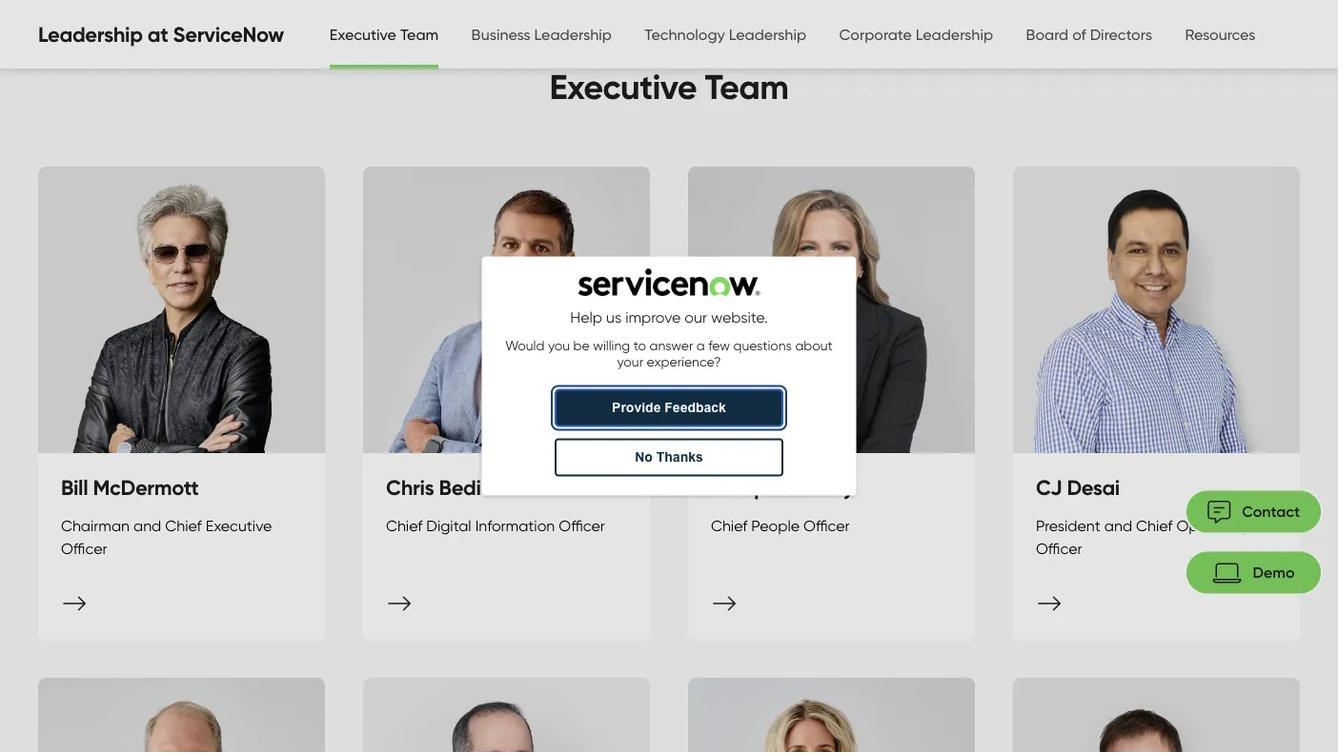 Task type: describe. For each thing, give the bounding box(es) containing it.
would
[[505, 338, 545, 354]]

to
[[633, 338, 646, 354]]

no thanks button
[[555, 439, 783, 477]]

our
[[685, 308, 707, 326]]

provide
[[612, 401, 661, 415]]

would you be willing to answer a few questions about your experience?
[[505, 338, 836, 370]]

servicenow logo image
[[578, 268, 761, 296]]

few
[[708, 338, 730, 354]]

thanks
[[656, 450, 703, 465]]

a
[[697, 338, 705, 354]]

no
[[635, 450, 653, 465]]

help
[[570, 308, 602, 326]]



Task type: vqa. For each thing, say whether or not it's contained in the screenshot.
Impact
no



Task type: locate. For each thing, give the bounding box(es) containing it.
help us improve our website.
[[570, 308, 768, 326]]

about
[[795, 338, 833, 354]]

us
[[606, 308, 622, 326]]

help us improve our website. dialog
[[482, 257, 856, 496]]

be
[[573, 338, 590, 354]]

feedback
[[665, 401, 726, 415]]

your
[[617, 354, 643, 370]]

website.
[[711, 308, 768, 326]]

no thanks
[[635, 450, 703, 465]]

questions
[[733, 338, 792, 354]]

willing
[[593, 338, 630, 354]]

provide feedback button
[[555, 389, 783, 427]]

you
[[548, 338, 570, 354]]

experience?
[[647, 354, 721, 370]]

improve
[[625, 308, 681, 326]]

answer
[[649, 338, 693, 354]]

provide feedback
[[612, 401, 726, 415]]



